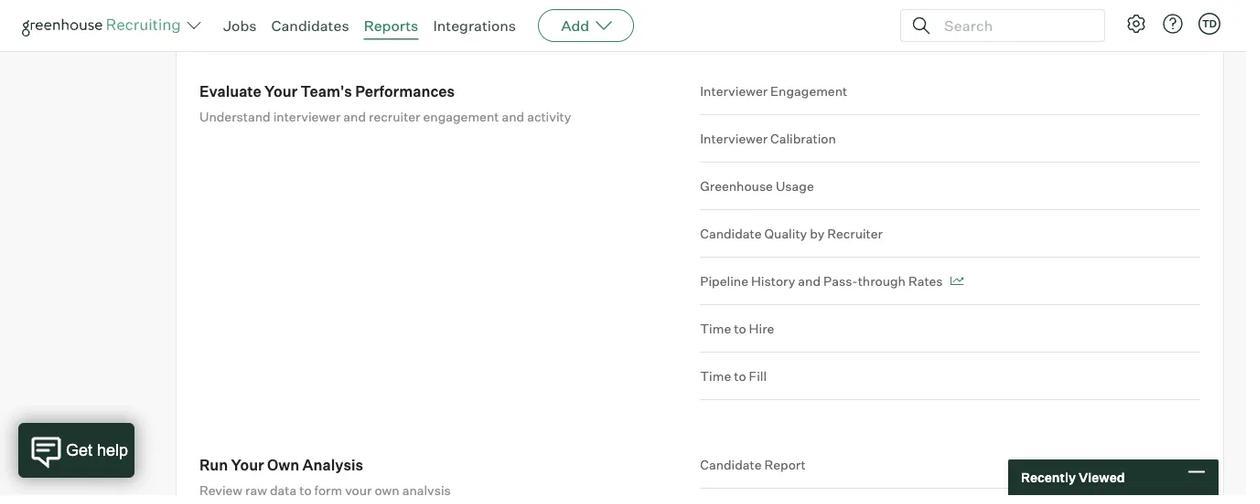 Task type: locate. For each thing, give the bounding box(es) containing it.
pipeline
[[700, 273, 749, 289]]

and down team's
[[344, 109, 366, 125]]

activity
[[527, 109, 571, 125]]

candidate for candidate quality by recruiter
[[700, 226, 762, 242]]

to inside time to fill link
[[734, 369, 746, 385]]

1 to from the top
[[734, 321, 746, 337]]

to left hire
[[734, 321, 746, 337]]

your inside evaluate your team's performances understand interviewer and recruiter engagement and activity
[[265, 82, 298, 100]]

1 horizontal spatial your
[[265, 82, 298, 100]]

0 horizontal spatial your
[[231, 456, 264, 475]]

1 vertical spatial your
[[231, 456, 264, 475]]

1 vertical spatial time
[[700, 369, 731, 385]]

0 vertical spatial time
[[700, 321, 731, 337]]

add button
[[538, 9, 634, 42]]

2 time from the top
[[700, 369, 731, 385]]

0 horizontal spatial and
[[344, 109, 366, 125]]

0 vertical spatial to
[[734, 321, 746, 337]]

candidate down the "greenhouse"
[[700, 226, 762, 242]]

pass-
[[824, 273, 858, 289]]

jobs
[[223, 16, 257, 35]]

0 vertical spatial candidate
[[700, 226, 762, 242]]

calibration
[[771, 131, 836, 147]]

td button
[[1199, 13, 1221, 35]]

your right run
[[231, 456, 264, 475]]

2 interviewer from the top
[[700, 131, 768, 147]]

1 time from the top
[[700, 321, 731, 337]]

analysis
[[303, 456, 363, 475]]

recently viewed
[[1021, 470, 1125, 486]]

1 vertical spatial candidate
[[700, 457, 762, 473]]

add
[[561, 16, 590, 35]]

candidate
[[700, 226, 762, 242], [700, 457, 762, 473]]

interviewer for interviewer calibration
[[700, 131, 768, 147]]

1 vertical spatial interviewer
[[700, 131, 768, 147]]

interviewer
[[273, 109, 341, 125]]

your for evaluate
[[265, 82, 298, 100]]

and left pass-
[[798, 273, 821, 289]]

0 vertical spatial your
[[265, 82, 298, 100]]

viewed
[[1079, 470, 1125, 486]]

time left fill
[[700, 369, 731, 385]]

engagement
[[771, 83, 848, 99]]

to
[[734, 321, 746, 337], [734, 369, 746, 385]]

and
[[344, 109, 366, 125], [502, 109, 525, 125], [798, 273, 821, 289]]

interviewer
[[700, 83, 768, 99], [700, 131, 768, 147]]

candidate report link
[[700, 456, 1201, 490]]

run your own analysis
[[200, 456, 363, 475]]

to left fill
[[734, 369, 746, 385]]

candidate report
[[700, 457, 806, 473]]

greenhouse usage link
[[700, 163, 1201, 211]]

interviewer calibration link
[[700, 115, 1201, 163]]

your up 'interviewer'
[[265, 82, 298, 100]]

candidate quality by recruiter link
[[700, 211, 1201, 258]]

evaluate your team's performances understand interviewer and recruiter engagement and activity
[[200, 82, 571, 125]]

time to fill
[[700, 369, 767, 385]]

time
[[700, 321, 731, 337], [700, 369, 731, 385]]

interviewer up interviewer calibration
[[700, 83, 768, 99]]

performances
[[355, 82, 455, 100]]

td
[[1202, 17, 1217, 30]]

jobs link
[[223, 16, 257, 35]]

to inside the time to hire "link"
[[734, 321, 746, 337]]

reports link
[[364, 16, 419, 35]]

time to hire
[[700, 321, 775, 337]]

by
[[810, 226, 825, 242]]

2 to from the top
[[734, 369, 746, 385]]

2 candidate from the top
[[700, 457, 762, 473]]

and left activity
[[502, 109, 525, 125]]

time inside "link"
[[700, 321, 731, 337]]

your
[[265, 82, 298, 100], [231, 456, 264, 475]]

candidate quality by recruiter
[[700, 226, 883, 242]]

1 interviewer from the top
[[700, 83, 768, 99]]

candidate for candidate report
[[700, 457, 762, 473]]

interviewer up the "greenhouse"
[[700, 131, 768, 147]]

0 vertical spatial interviewer
[[700, 83, 768, 99]]

integrations
[[433, 16, 516, 35]]

interviewer engagement link
[[700, 82, 1201, 115]]

configure image
[[1126, 13, 1148, 35]]

interviewer for interviewer engagement
[[700, 83, 768, 99]]

1 vertical spatial to
[[734, 369, 746, 385]]

1 candidate from the top
[[700, 226, 762, 242]]

candidate left 'report'
[[700, 457, 762, 473]]

team's
[[301, 82, 352, 100]]

time to hire link
[[700, 306, 1201, 353]]

time left hire
[[700, 321, 731, 337]]



Task type: vqa. For each thing, say whether or not it's contained in the screenshot.
the Add
yes



Task type: describe. For each thing, give the bounding box(es) containing it.
1 horizontal spatial and
[[502, 109, 525, 125]]

rates
[[909, 273, 943, 289]]

recruiter
[[828, 226, 883, 242]]

recently
[[1021, 470, 1076, 486]]

integrations link
[[433, 16, 516, 35]]

to for hire
[[734, 321, 746, 337]]

own
[[267, 456, 299, 475]]

history
[[751, 273, 796, 289]]

time to fill link
[[700, 353, 1201, 401]]

Search text field
[[940, 12, 1088, 39]]

usage
[[776, 178, 814, 194]]

candidates
[[271, 16, 349, 35]]

td button
[[1195, 9, 1225, 38]]

hire
[[749, 321, 775, 337]]

time for time to hire
[[700, 321, 731, 337]]

engagement
[[423, 109, 499, 125]]

through
[[858, 273, 906, 289]]

evaluate
[[200, 82, 262, 100]]

greenhouse usage
[[700, 178, 814, 194]]

fill
[[749, 369, 767, 385]]

greenhouse recruiting image
[[22, 15, 187, 37]]

interviewer engagement
[[700, 83, 848, 99]]

pipeline history and pass-through rates
[[700, 273, 943, 289]]

run
[[200, 456, 228, 475]]

2 horizontal spatial and
[[798, 273, 821, 289]]

reports
[[364, 16, 419, 35]]

your for run
[[231, 456, 264, 475]]

to for fill
[[734, 369, 746, 385]]

quality
[[765, 226, 807, 242]]

candidates link
[[271, 16, 349, 35]]

report
[[765, 457, 806, 473]]

understand
[[200, 109, 271, 125]]

recruiter
[[369, 109, 421, 125]]

icon chart image
[[951, 277, 964, 286]]

time for time to fill
[[700, 369, 731, 385]]

interviewer calibration
[[700, 131, 836, 147]]

greenhouse
[[700, 178, 773, 194]]



